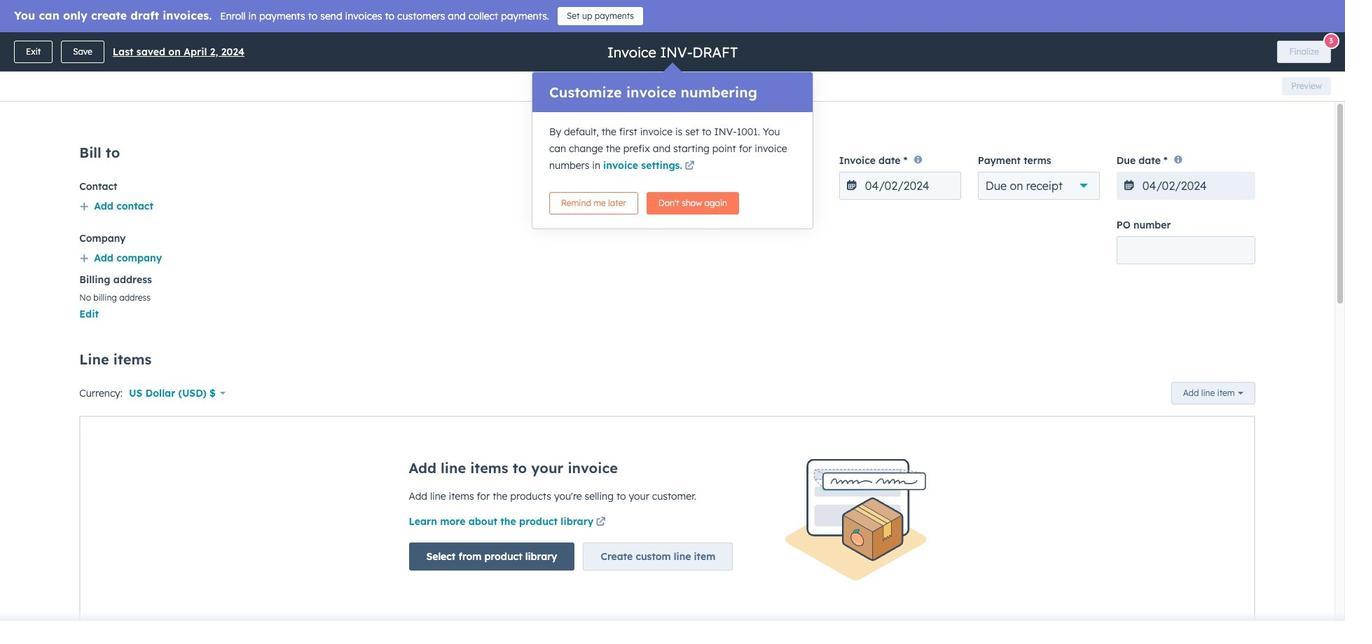 Task type: vqa. For each thing, say whether or not it's contained in the screenshot.
fifth Menu Item from left
yes



Task type: locate. For each thing, give the bounding box(es) containing it.
5 column header from the left
[[942, 258, 1118, 289]]

3 column header from the left
[[592, 258, 768, 289]]

2 menu item from the left
[[1105, 0, 1130, 22]]

6 menu item from the left
[[1236, 0, 1329, 22]]

Search HubSpot search field
[[1138, 29, 1297, 53]]

Search ID, number, or amount billed search field
[[37, 230, 207, 255]]

menu
[[1037, 0, 1329, 22]]

column header
[[241, 258, 417, 289], [416, 258, 592, 289], [592, 258, 768, 289], [767, 258, 943, 289], [942, 258, 1118, 289]]

menu item
[[1037, 0, 1105, 22], [1105, 0, 1130, 22], [1130, 0, 1162, 22], [1189, 0, 1215, 22], [1215, 0, 1236, 22], [1236, 0, 1329, 22]]

2 column header from the left
[[416, 258, 592, 289]]



Task type: describe. For each thing, give the bounding box(es) containing it.
1 menu item from the left
[[1037, 0, 1105, 22]]

1 column header from the left
[[241, 258, 417, 289]]

3 menu item from the left
[[1130, 0, 1162, 22]]

4 menu item from the left
[[1189, 0, 1215, 22]]

5 menu item from the left
[[1215, 0, 1236, 22]]

4 column header from the left
[[767, 258, 943, 289]]



